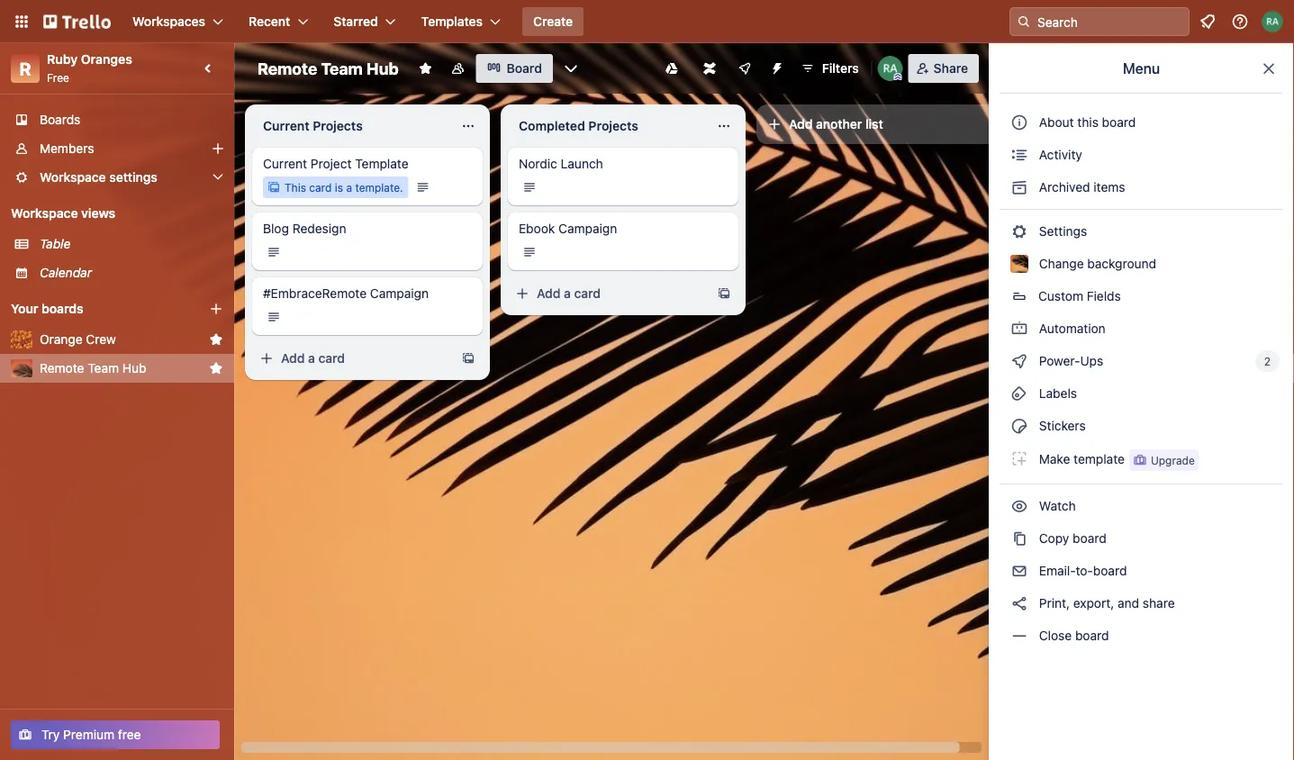 Task type: describe. For each thing, give the bounding box(es) containing it.
your boards with 2 items element
[[11, 298, 182, 320]]

current for current projects
[[263, 118, 310, 133]]

Board name text field
[[249, 54, 408, 83]]

#embraceremote
[[263, 286, 367, 301]]

export,
[[1074, 596, 1115, 611]]

add for nordic launch
[[537, 286, 561, 301]]

project
[[311, 156, 352, 171]]

sm image for copy board
[[1011, 530, 1029, 548]]

members link
[[0, 134, 234, 163]]

close board link
[[1000, 622, 1284, 651]]

sm image for watch
[[1011, 497, 1029, 515]]

add another list button
[[757, 105, 1002, 144]]

copy board link
[[1000, 524, 1284, 553]]

ruby oranges free
[[47, 52, 132, 84]]

ruby anderson (rubyanderson7) image inside primary element
[[1262, 11, 1284, 32]]

blog redesign link
[[263, 220, 472, 238]]

filters
[[822, 61, 859, 76]]

ebook campaign link
[[519, 220, 728, 238]]

blog redesign
[[263, 221, 346, 236]]

templates button
[[411, 7, 512, 36]]

r
[[19, 58, 31, 79]]

back to home image
[[43, 7, 111, 36]]

filters button
[[795, 54, 865, 83]]

#embraceremote campaign
[[263, 286, 429, 301]]

share button
[[909, 54, 979, 83]]

menu
[[1123, 60, 1161, 77]]

current projects
[[263, 118, 363, 133]]

ebook
[[519, 221, 555, 236]]

archived items
[[1036, 180, 1126, 195]]

sm image for power-ups
[[1011, 352, 1029, 370]]

change background
[[1036, 256, 1157, 271]]

workspace views
[[11, 206, 115, 221]]

star or unstar board image
[[419, 61, 433, 76]]

google drive icon image
[[666, 62, 678, 75]]

card for current project template
[[319, 351, 345, 366]]

to-
[[1076, 564, 1094, 578]]

redesign
[[293, 221, 346, 236]]

automation link
[[1000, 314, 1284, 343]]

current for current project template
[[263, 156, 307, 171]]

fields
[[1087, 289, 1122, 304]]

archived items link
[[1000, 173, 1284, 202]]

Search field
[[1032, 8, 1189, 35]]

crew
[[86, 332, 116, 347]]

labels link
[[1000, 379, 1284, 408]]

make template
[[1036, 452, 1125, 466]]

add for current project template
[[281, 351, 305, 366]]

Current Projects text field
[[252, 112, 451, 141]]

ruby oranges link
[[47, 52, 132, 67]]

another
[[816, 117, 863, 132]]

oranges
[[81, 52, 132, 67]]

starred button
[[323, 7, 407, 36]]

try
[[41, 728, 60, 742]]

1 horizontal spatial a
[[346, 181, 352, 194]]

email-to-board
[[1036, 564, 1128, 578]]

starred icon image for orange crew
[[209, 332, 223, 347]]

add another list
[[789, 117, 884, 132]]

recent
[[249, 14, 290, 29]]

premium
[[63, 728, 115, 742]]

this member is an admin of this board. image
[[894, 73, 903, 81]]

create button
[[523, 7, 584, 36]]

orange crew
[[40, 332, 116, 347]]

print, export, and share
[[1036, 596, 1175, 611]]

sm image for labels
[[1011, 385, 1029, 403]]

views
[[81, 206, 115, 221]]

stickers link
[[1000, 412, 1284, 441]]

email-to-board link
[[1000, 557, 1284, 586]]

table link
[[40, 235, 223, 253]]

0 notifications image
[[1197, 11, 1219, 32]]

copy board
[[1036, 531, 1107, 546]]

labels
[[1036, 386, 1078, 401]]

change
[[1040, 256, 1084, 271]]

automation image
[[763, 54, 788, 79]]

confluence icon image
[[703, 62, 716, 75]]

custom fields button
[[1000, 282, 1284, 311]]

#embraceremote campaign link
[[263, 285, 472, 303]]

nordic launch
[[519, 156, 603, 171]]

template
[[1074, 452, 1125, 466]]

board
[[507, 61, 542, 76]]

your
[[11, 301, 38, 316]]

0 vertical spatial card
[[309, 181, 332, 194]]

team inside text field
[[321, 59, 363, 78]]

power-ups
[[1036, 354, 1107, 369]]

launch
[[561, 156, 603, 171]]

sm image for email-to-board
[[1011, 562, 1029, 580]]

power-
[[1040, 354, 1081, 369]]

team inside button
[[88, 361, 119, 376]]

copy
[[1040, 531, 1070, 546]]

orange crew button
[[40, 331, 202, 349]]

workspace settings
[[40, 170, 158, 185]]

customize views image
[[562, 59, 580, 77]]

current project template
[[263, 156, 409, 171]]

archived
[[1040, 180, 1091, 195]]

starred icon image for remote team hub
[[209, 361, 223, 376]]

free
[[118, 728, 141, 742]]

add a card for redesign
[[281, 351, 345, 366]]

is
[[335, 181, 343, 194]]

print,
[[1040, 596, 1070, 611]]

add a card button for redesign
[[252, 344, 454, 373]]

upgrade
[[1151, 454, 1196, 467]]

watch
[[1036, 499, 1080, 514]]

custom fields
[[1039, 289, 1122, 304]]

your boards
[[11, 301, 83, 316]]

card for nordic launch
[[574, 286, 601, 301]]

watch link
[[1000, 492, 1284, 521]]

sm image for print, export, and share
[[1011, 595, 1029, 613]]



Task type: vqa. For each thing, say whether or not it's contained in the screenshot.
the 'Boards' associated with Views
no



Task type: locate. For each thing, give the bounding box(es) containing it.
sm image inside "close board" link
[[1011, 627, 1029, 645]]

projects
[[313, 118, 363, 133], [589, 118, 639, 133]]

about this board
[[1040, 115, 1136, 130]]

board down export,
[[1076, 628, 1110, 643]]

remote team hub inside text field
[[258, 59, 399, 78]]

board inside email-to-board link
[[1094, 564, 1128, 578]]

0 vertical spatial team
[[321, 59, 363, 78]]

add left another
[[789, 117, 813, 132]]

1 vertical spatial hub
[[122, 361, 146, 376]]

board right 'this'
[[1103, 115, 1136, 130]]

0 horizontal spatial team
[[88, 361, 119, 376]]

0 vertical spatial workspace
[[40, 170, 106, 185]]

sm image inside stickers link
[[1011, 417, 1029, 435]]

0 horizontal spatial add
[[281, 351, 305, 366]]

1 vertical spatial remote
[[40, 361, 84, 376]]

3 sm image from the top
[[1011, 385, 1029, 403]]

1 horizontal spatial create from template… image
[[717, 287, 732, 301]]

sm image inside the archived items link
[[1011, 178, 1029, 196]]

card down "ebook campaign"
[[574, 286, 601, 301]]

a for current project template
[[308, 351, 315, 366]]

sm image left print,
[[1011, 595, 1029, 613]]

hub down orange crew button
[[122, 361, 146, 376]]

ups
[[1081, 354, 1104, 369]]

a right is
[[346, 181, 352, 194]]

sm image left the "activity"
[[1011, 146, 1029, 164]]

0 vertical spatial a
[[346, 181, 352, 194]]

5 sm image from the top
[[1011, 497, 1029, 515]]

workspace inside popup button
[[40, 170, 106, 185]]

try premium free
[[41, 728, 141, 742]]

add a card button
[[508, 279, 710, 308], [252, 344, 454, 373]]

ruby anderson (rubyanderson7) image right open information menu image
[[1262, 11, 1284, 32]]

2 sm image from the top
[[1011, 178, 1029, 196]]

add a card button for campaign
[[508, 279, 710, 308]]

7 sm image from the top
[[1011, 595, 1029, 613]]

1 horizontal spatial remote team hub
[[258, 59, 399, 78]]

remote team hub down starred
[[258, 59, 399, 78]]

sm image left labels
[[1011, 385, 1029, 403]]

2 projects from the left
[[589, 118, 639, 133]]

0 vertical spatial add
[[789, 117, 813, 132]]

1 sm image from the top
[[1011, 320, 1029, 338]]

table
[[40, 237, 71, 251]]

board inside copy board link
[[1073, 531, 1107, 546]]

workspace up table
[[11, 206, 78, 221]]

sm image for activity
[[1011, 146, 1029, 164]]

share
[[934, 61, 969, 76]]

members
[[40, 141, 94, 156]]

sm image left archived
[[1011, 178, 1029, 196]]

1 vertical spatial ruby anderson (rubyanderson7) image
[[878, 56, 903, 81]]

add down #embraceremote
[[281, 351, 305, 366]]

1 vertical spatial create from template… image
[[461, 351, 476, 366]]

board link
[[476, 54, 553, 83]]

board up print, export, and share
[[1094, 564, 1128, 578]]

sm image inside print, export, and share link
[[1011, 595, 1029, 613]]

0 horizontal spatial add a card button
[[252, 344, 454, 373]]

1 vertical spatial workspace
[[11, 206, 78, 221]]

create from template… image
[[717, 287, 732, 301], [461, 351, 476, 366]]

workspace down "members"
[[40, 170, 106, 185]]

0 vertical spatial campaign
[[559, 221, 617, 236]]

1 horizontal spatial add a card
[[537, 286, 601, 301]]

sm image for automation
[[1011, 320, 1029, 338]]

a
[[346, 181, 352, 194], [564, 286, 571, 301], [308, 351, 315, 366]]

workspace settings button
[[0, 163, 234, 192]]

template
[[355, 156, 409, 171]]

0 vertical spatial ruby anderson (rubyanderson7) image
[[1262, 11, 1284, 32]]

power ups image
[[738, 61, 752, 76]]

2 horizontal spatial add
[[789, 117, 813, 132]]

settings
[[109, 170, 158, 185]]

0 vertical spatial starred icon image
[[209, 332, 223, 347]]

sm image left email-
[[1011, 562, 1029, 580]]

5 sm image from the top
[[1011, 562, 1029, 580]]

starred
[[334, 14, 378, 29]]

0 vertical spatial add a card
[[537, 286, 601, 301]]

hub left star or unstar board icon
[[367, 59, 399, 78]]

remote team hub button
[[40, 360, 202, 378]]

calendar link
[[40, 264, 223, 282]]

create from template… image for redesign
[[461, 351, 476, 366]]

0 vertical spatial remote team hub
[[258, 59, 399, 78]]

board inside about this board button
[[1103, 115, 1136, 130]]

projects up current project template
[[313, 118, 363, 133]]

2
[[1265, 355, 1271, 368]]

nordic
[[519, 156, 558, 171]]

sm image inside activity link
[[1011, 146, 1029, 164]]

1 starred icon image from the top
[[209, 332, 223, 347]]

activity link
[[1000, 141, 1284, 169]]

3 sm image from the top
[[1011, 223, 1029, 241]]

0 horizontal spatial create from template… image
[[461, 351, 476, 366]]

sm image left stickers
[[1011, 417, 1029, 435]]

1 horizontal spatial hub
[[367, 59, 399, 78]]

0 vertical spatial hub
[[367, 59, 399, 78]]

open information menu image
[[1232, 13, 1250, 31]]

campaign for ebook campaign
[[559, 221, 617, 236]]

current inside text field
[[263, 118, 310, 133]]

1 vertical spatial a
[[564, 286, 571, 301]]

2 vertical spatial a
[[308, 351, 315, 366]]

background
[[1088, 256, 1157, 271]]

items
[[1094, 180, 1126, 195]]

current inside 'link'
[[263, 156, 307, 171]]

primary element
[[0, 0, 1295, 43]]

ruby
[[47, 52, 78, 67]]

boards link
[[0, 105, 234, 134]]

Completed Projects text field
[[508, 112, 706, 141]]

hub inside button
[[122, 361, 146, 376]]

0 vertical spatial current
[[263, 118, 310, 133]]

ebook campaign
[[519, 221, 617, 236]]

0 vertical spatial add a card button
[[508, 279, 710, 308]]

sm image inside email-to-board link
[[1011, 562, 1029, 580]]

r link
[[11, 54, 40, 83]]

remote inside text field
[[258, 59, 317, 78]]

this
[[1078, 115, 1099, 130]]

2 horizontal spatial a
[[564, 286, 571, 301]]

6 sm image from the top
[[1011, 530, 1029, 548]]

sm image left copy
[[1011, 530, 1029, 548]]

boards
[[41, 301, 83, 316]]

close
[[1040, 628, 1072, 643]]

0 horizontal spatial remote
[[40, 361, 84, 376]]

about this board button
[[1000, 108, 1284, 137]]

automation
[[1036, 321, 1106, 336]]

0 vertical spatial remote
[[258, 59, 317, 78]]

1 vertical spatial add
[[537, 286, 561, 301]]

1 horizontal spatial ruby anderson (rubyanderson7) image
[[1262, 11, 1284, 32]]

board inside "close board" link
[[1076, 628, 1110, 643]]

projects up nordic launch link
[[589, 118, 639, 133]]

6 sm image from the top
[[1011, 627, 1029, 645]]

workspace for workspace settings
[[40, 170, 106, 185]]

0 horizontal spatial remote team hub
[[40, 361, 146, 376]]

1 horizontal spatial projects
[[589, 118, 639, 133]]

board
[[1103, 115, 1136, 130], [1073, 531, 1107, 546], [1094, 564, 1128, 578], [1076, 628, 1110, 643]]

projects for completed projects
[[589, 118, 639, 133]]

workspace
[[40, 170, 106, 185], [11, 206, 78, 221]]

projects for current projects
[[313, 118, 363, 133]]

0 horizontal spatial a
[[308, 351, 315, 366]]

this card is a template.
[[285, 181, 403, 194]]

remote down recent popup button
[[258, 59, 317, 78]]

hub inside text field
[[367, 59, 399, 78]]

sm image inside copy board link
[[1011, 530, 1029, 548]]

projects inside text field
[[589, 118, 639, 133]]

1 horizontal spatial team
[[321, 59, 363, 78]]

starred icon image
[[209, 332, 223, 347], [209, 361, 223, 376]]

blog
[[263, 221, 289, 236]]

2 sm image from the top
[[1011, 352, 1029, 370]]

2 current from the top
[[263, 156, 307, 171]]

0 horizontal spatial ruby anderson (rubyanderson7) image
[[878, 56, 903, 81]]

search image
[[1017, 14, 1032, 29]]

1 vertical spatial add a card button
[[252, 344, 454, 373]]

projects inside text field
[[313, 118, 363, 133]]

0 horizontal spatial campaign
[[370, 286, 429, 301]]

stickers
[[1036, 419, 1086, 433]]

1 sm image from the top
[[1011, 146, 1029, 164]]

custom
[[1039, 289, 1084, 304]]

settings link
[[1000, 217, 1284, 246]]

workspace for workspace views
[[11, 206, 78, 221]]

add a card
[[537, 286, 601, 301], [281, 351, 345, 366]]

workspace visible image
[[451, 61, 466, 76]]

1 horizontal spatial add a card button
[[508, 279, 710, 308]]

1 vertical spatial current
[[263, 156, 307, 171]]

sm image left settings
[[1011, 223, 1029, 241]]

create
[[533, 14, 573, 29]]

and
[[1118, 596, 1140, 611]]

1 vertical spatial team
[[88, 361, 119, 376]]

1 horizontal spatial add
[[537, 286, 561, 301]]

workspaces
[[132, 14, 205, 29]]

remote team hub inside button
[[40, 361, 146, 376]]

add a card down #embraceremote
[[281, 351, 345, 366]]

a down #embraceremote
[[308, 351, 315, 366]]

add a card button down #embraceremote campaign
[[252, 344, 454, 373]]

sm image for make template
[[1011, 450, 1029, 468]]

0 vertical spatial create from template… image
[[717, 287, 732, 301]]

boards
[[40, 112, 81, 127]]

sm image for settings
[[1011, 223, 1029, 241]]

board up to-
[[1073, 531, 1107, 546]]

list
[[866, 117, 884, 132]]

2 vertical spatial card
[[319, 351, 345, 366]]

make
[[1040, 452, 1071, 466]]

workspaces button
[[122, 7, 234, 36]]

0 horizontal spatial hub
[[122, 361, 146, 376]]

print, export, and share link
[[1000, 589, 1284, 618]]

sm image left make
[[1011, 450, 1029, 468]]

sm image for archived items
[[1011, 178, 1029, 196]]

sm image
[[1011, 146, 1029, 164], [1011, 178, 1029, 196], [1011, 223, 1029, 241], [1011, 417, 1029, 435], [1011, 562, 1029, 580], [1011, 627, 1029, 645]]

about
[[1040, 115, 1075, 130]]

sm image
[[1011, 320, 1029, 338], [1011, 352, 1029, 370], [1011, 385, 1029, 403], [1011, 450, 1029, 468], [1011, 497, 1029, 515], [1011, 530, 1029, 548], [1011, 595, 1029, 613]]

nordic launch link
[[519, 155, 728, 173]]

sm image for stickers
[[1011, 417, 1029, 435]]

add down ebook at the top
[[537, 286, 561, 301]]

1 horizontal spatial remote
[[258, 59, 317, 78]]

1 vertical spatial remote team hub
[[40, 361, 146, 376]]

0 horizontal spatial add a card
[[281, 351, 345, 366]]

campaign down blog redesign link
[[370, 286, 429, 301]]

2 starred icon image from the top
[[209, 361, 223, 376]]

0 horizontal spatial projects
[[313, 118, 363, 133]]

team down starred
[[321, 59, 363, 78]]

sm image for close board
[[1011, 627, 1029, 645]]

1 current from the top
[[263, 118, 310, 133]]

a down "ebook campaign"
[[564, 286, 571, 301]]

workspace navigation collapse icon image
[[196, 56, 222, 81]]

campaign for #embraceremote campaign
[[370, 286, 429, 301]]

ruby anderson (rubyanderson7) image
[[1262, 11, 1284, 32], [878, 56, 903, 81]]

recent button
[[238, 7, 319, 36]]

orange
[[40, 332, 83, 347]]

ruby anderson (rubyanderson7) image right filters
[[878, 56, 903, 81]]

completed
[[519, 118, 585, 133]]

1 vertical spatial starred icon image
[[209, 361, 223, 376]]

email-
[[1040, 564, 1076, 578]]

campaign right ebook at the top
[[559, 221, 617, 236]]

campaign
[[559, 221, 617, 236], [370, 286, 429, 301]]

1 projects from the left
[[313, 118, 363, 133]]

remote inside button
[[40, 361, 84, 376]]

4 sm image from the top
[[1011, 417, 1029, 435]]

2 vertical spatial add
[[281, 351, 305, 366]]

sm image inside labels link
[[1011, 385, 1029, 403]]

sm image left power-
[[1011, 352, 1029, 370]]

this
[[285, 181, 306, 194]]

1 vertical spatial add a card
[[281, 351, 345, 366]]

1 vertical spatial card
[[574, 286, 601, 301]]

card left is
[[309, 181, 332, 194]]

sm image left close
[[1011, 627, 1029, 645]]

close board
[[1036, 628, 1110, 643]]

sm image left automation
[[1011, 320, 1029, 338]]

remote team hub down crew
[[40, 361, 146, 376]]

sm image left the watch
[[1011, 497, 1029, 515]]

card down #embraceremote campaign
[[319, 351, 345, 366]]

1 horizontal spatial campaign
[[559, 221, 617, 236]]

add a card down "ebook campaign"
[[537, 286, 601, 301]]

create from template… image for campaign
[[717, 287, 732, 301]]

sm image inside 'settings' link
[[1011, 223, 1029, 241]]

change background link
[[1000, 250, 1284, 278]]

campaign inside 'link'
[[559, 221, 617, 236]]

sm image inside automation link
[[1011, 320, 1029, 338]]

templates
[[421, 14, 483, 29]]

add a card button down ebook campaign 'link'
[[508, 279, 710, 308]]

sm image inside watch link
[[1011, 497, 1029, 515]]

template.
[[355, 181, 403, 194]]

1 vertical spatial campaign
[[370, 286, 429, 301]]

a for nordic launch
[[564, 286, 571, 301]]

team down crew
[[88, 361, 119, 376]]

add board image
[[209, 302, 223, 316]]

4 sm image from the top
[[1011, 450, 1029, 468]]

share
[[1143, 596, 1175, 611]]

add a card for campaign
[[537, 286, 601, 301]]

remote down orange
[[40, 361, 84, 376]]



